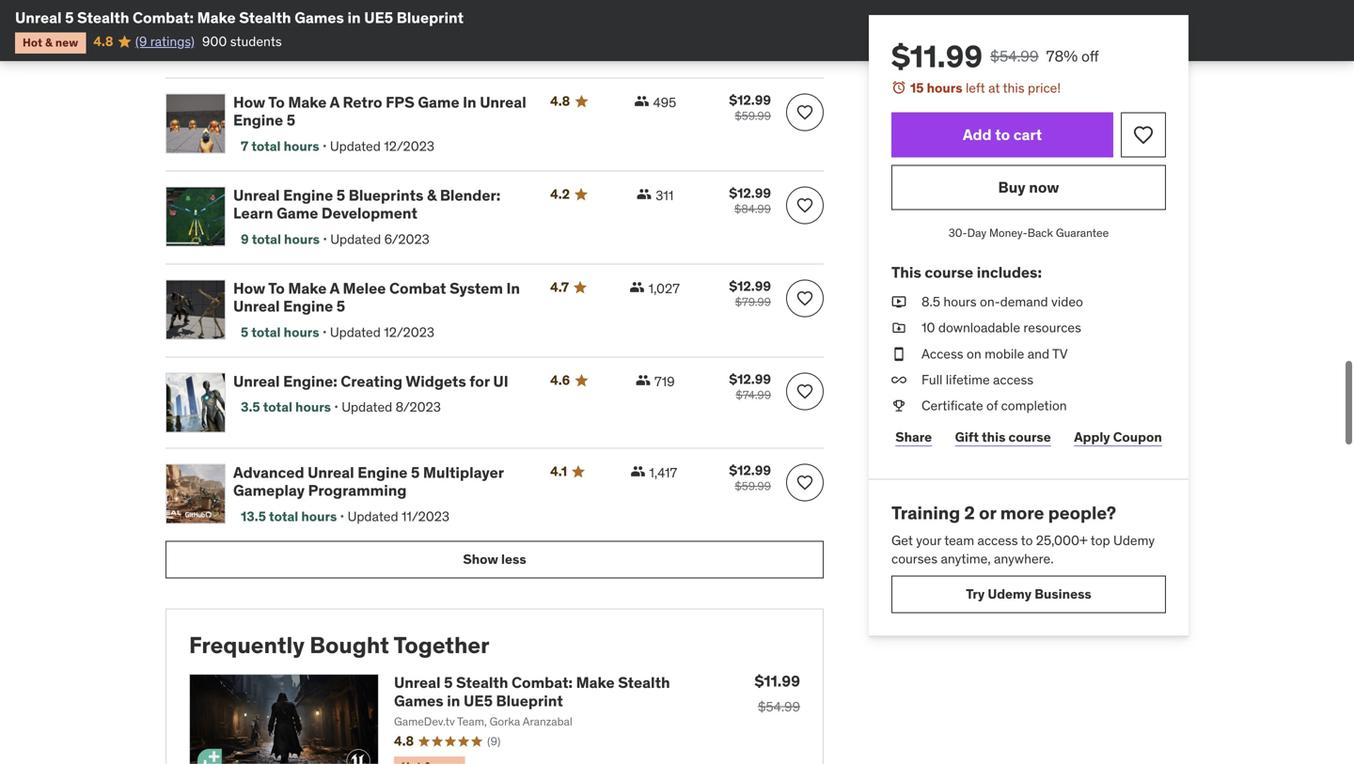 Task type: describe. For each thing, give the bounding box(es) containing it.
5 inside how to make a retro fps game in unreal engine 5
[[287, 111, 295, 130]]

melee
[[343, 279, 386, 298]]

widgets
[[406, 372, 466, 391]]

11/2023 for multiplayer
[[402, 508, 450, 525]]

$12.99 for how to make a retro fps game in unreal engine 5
[[729, 92, 771, 109]]

updated 11/2023 for programming
[[348, 508, 450, 525]]

less
[[501, 551, 526, 568]]

gamedev.tv
[[394, 715, 455, 730]]

13.5
[[241, 508, 266, 525]]

4.8 for (9)
[[394, 733, 414, 750]]

price!
[[1028, 79, 1061, 96]]

unreal inside unreal engine 5 blueprints & blender: learn game development
[[233, 186, 280, 205]]

to inside add to cart button
[[995, 125, 1010, 144]]

updated for scripting
[[336, 45, 387, 61]]

hours for advanced unreal engine 5 multiplayer gameplay programming
[[301, 508, 337, 525]]

multiplayer
[[423, 463, 504, 482]]

hours for how to make a retro fps game in unreal engine 5
[[284, 138, 319, 155]]

$11.99 for $11.99 $54.99 78% off
[[892, 38, 983, 75]]

8.5 hours on-demand video
[[922, 294, 1084, 311]]

ratings)
[[150, 33, 195, 50]]

engine inside unreal engine 5 blueprints & blender: learn game development
[[283, 186, 333, 205]]

scripting
[[419, 0, 486, 19]]

$12.99 for unreal engine 5 blueprints & blender: learn game development
[[729, 185, 771, 202]]

gift
[[955, 429, 979, 446]]

access
[[922, 345, 964, 362]]

wishlist image for advanced unreal engine 5 multiplayer gameplay programming
[[796, 474, 815, 492]]

mobile
[[985, 345, 1025, 362]]

make inside how to make a retro fps game in unreal engine 5
[[288, 93, 327, 112]]

add to cart button
[[892, 113, 1114, 158]]

more
[[1001, 502, 1045, 524]]

combat: for unreal 5 stealth combat: make stealth games in ue5 blueprint gamedev.tv team, gorka aranzabal
[[512, 674, 573, 693]]

4.6
[[550, 372, 570, 389]]

engine inside advanced unreal engine 5 multiplayer gameplay programming
[[358, 463, 408, 482]]

make inside unreal 5 stealth combat: make stealth games in ue5 blueprint gamedev.tv team, gorka aranzabal
[[576, 674, 615, 693]]

1,027
[[649, 280, 680, 297]]

5 inside unreal engine 5 blueprint scripting masterclass, create gta5
[[337, 0, 345, 19]]

5 inside unreal engine 5 blueprints & blender: learn game development
[[337, 186, 345, 205]]

unreal inside unreal 5 stealth combat: make stealth games in ue5 blueprint gamedev.tv team, gorka aranzabal
[[394, 674, 441, 693]]

retro
[[343, 93, 382, 112]]

creating
[[341, 372, 403, 391]]

in for unreal 5 stealth combat: make stealth games in ue5 blueprint
[[348, 8, 361, 27]]

blueprint for unreal 5 stealth combat: make stealth games in ue5 blueprint gamedev.tv team, gorka aranzabal
[[496, 692, 563, 711]]

hours for unreal engine 5 blueprint scripting masterclass, create gta5
[[290, 45, 325, 61]]

updated for multiplayer
[[348, 508, 398, 525]]

hours for how to make a melee combat system in unreal engine 5
[[284, 324, 319, 341]]

anytime,
[[941, 551, 991, 568]]

apply coupon button
[[1071, 419, 1166, 457]]

how to make a melee combat system in unreal engine 5 link
[[233, 279, 528, 316]]

gift this course
[[955, 429, 1052, 446]]

games for unreal 5 stealth combat: make stealth games in ue5 blueprint gamedev.tv team, gorka aranzabal
[[394, 692, 444, 711]]

training
[[892, 502, 961, 524]]

$79.99
[[735, 295, 771, 309]]

hours for unreal engine: creating widgets for ui
[[295, 399, 331, 416]]

ue5 for unreal 5 stealth combat: make stealth games in ue5 blueprint gamedev.tv team, gorka aranzabal
[[464, 692, 493, 711]]

xsmall image down this
[[892, 293, 907, 312]]

a for melee
[[330, 279, 340, 298]]

$12.99 $84.99
[[729, 185, 771, 216]]

programming
[[308, 481, 407, 501]]

3.5
[[241, 399, 260, 416]]

apply coupon
[[1075, 429, 1162, 446]]

buy now button
[[892, 165, 1166, 210]]

4.2
[[550, 186, 570, 203]]

to for how to make a melee combat system in unreal engine 5
[[268, 279, 285, 298]]

certificate of completion
[[922, 397, 1067, 414]]

learn
[[233, 204, 273, 223]]

show less
[[463, 551, 526, 568]]

unreal inside how to make a retro fps game in unreal engine 5
[[480, 93, 527, 112]]

games for unreal 5 stealth combat: make stealth games in ue5 blueprint
[[295, 8, 344, 27]]

completion
[[1001, 397, 1067, 414]]

17
[[241, 45, 254, 61]]

0 vertical spatial access
[[993, 371, 1034, 388]]

15
[[911, 79, 924, 96]]

of
[[987, 397, 998, 414]]

wishlist image for how to make a retro fps game in unreal engine 5
[[796, 103, 815, 122]]

this course includes:
[[892, 263, 1042, 282]]

total for how to make a melee combat system in unreal engine 5
[[251, 324, 281, 341]]

xsmall image for how to make a retro fps game in unreal engine 5
[[634, 94, 650, 109]]

0 vertical spatial &
[[45, 35, 53, 50]]

ue5 for unreal 5 stealth combat: make stealth games in ue5 blueprint
[[364, 8, 393, 27]]

unreal engine 5 blueprints & blender: learn game development link
[[233, 186, 528, 223]]

lifetime
[[946, 371, 990, 388]]

total for advanced unreal engine 5 multiplayer gameplay programming
[[269, 508, 298, 525]]

system
[[450, 279, 503, 298]]

xsmall image for 1,027
[[630, 280, 645, 295]]

unreal engine: creating widgets for ui link
[[233, 372, 528, 391]]

updated 6/2023
[[330, 231, 430, 248]]

total for unreal engine 5 blueprint scripting masterclass, create gta5
[[257, 45, 287, 61]]

anywhere.
[[994, 551, 1054, 568]]

udemy inside try udemy business link
[[988, 586, 1032, 603]]

people?
[[1049, 502, 1117, 524]]

updated for for
[[342, 399, 393, 416]]

6/2023
[[384, 231, 430, 248]]

unreal inside unreal engine 5 blueprint scripting masterclass, create gta5
[[233, 0, 280, 19]]

updated 8/2023
[[342, 399, 441, 416]]

new
[[55, 35, 78, 50]]

unreal 5 stealth combat: make stealth games in ue5 blueprint link
[[394, 674, 670, 711]]

engine inside how to make a retro fps game in unreal engine 5
[[233, 111, 283, 130]]

$12.99 for unreal engine: creating widgets for ui
[[729, 371, 771, 388]]

game inside how to make a retro fps game in unreal engine 5
[[418, 93, 460, 112]]

1 horizontal spatial wishlist image
[[1133, 124, 1155, 146]]

1 horizontal spatial course
[[1009, 429, 1052, 446]]

hot
[[23, 35, 42, 50]]

advanced unreal engine 5 multiplayer gameplay programming link
[[233, 463, 528, 501]]

full lifetime access
[[922, 371, 1034, 388]]

blueprints
[[349, 186, 424, 205]]

xsmall image for certificate of completion
[[892, 397, 907, 415]]

8.5
[[922, 294, 941, 311]]

how for how to make a melee combat system in unreal engine 5
[[233, 279, 265, 298]]

combat: for unreal 5 stealth combat: make stealth games in ue5 blueprint
[[133, 8, 194, 27]]

xsmall image for 10 downloadable resources
[[892, 319, 907, 338]]

to for how to make a retro fps game in unreal engine 5
[[268, 93, 285, 112]]

frequently
[[189, 632, 305, 660]]

in for unreal 5 stealth combat: make stealth games in ue5 blueprint gamedev.tv team, gorka aranzabal
[[447, 692, 460, 711]]

to inside training 2 or more people? get your team access to 25,000+ top udemy courses anytime, anywhere.
[[1021, 532, 1033, 549]]

$12.99 for advanced unreal engine 5 multiplayer gameplay programming
[[729, 462, 771, 479]]

900 students
[[202, 33, 282, 50]]

access inside training 2 or more people? get your team access to 25,000+ top udemy courses anytime, anywhere.
[[978, 532, 1018, 549]]

2
[[965, 502, 975, 524]]

5 inside unreal 5 stealth combat: make stealth games in ue5 blueprint gamedev.tv team, gorka aranzabal
[[444, 674, 453, 693]]

$12.99 $59.99 for how to make a retro fps game in unreal engine 5
[[729, 92, 771, 123]]

xsmall image for 311
[[637, 187, 652, 202]]

masterclass,
[[233, 18, 324, 37]]

30-
[[949, 226, 968, 240]]

4.8 for (9 ratings)
[[93, 33, 113, 50]]

xsmall image for access on mobile and tv
[[892, 345, 907, 363]]

updated for retro
[[330, 138, 381, 155]]

buy
[[999, 178, 1026, 197]]

15 hours left at this price!
[[911, 79, 1061, 96]]

bought
[[310, 632, 389, 660]]

engine:
[[283, 372, 337, 391]]

get
[[892, 532, 913, 549]]

your
[[916, 532, 942, 549]]

(9 ratings)
[[135, 33, 195, 50]]

hours right 15
[[927, 79, 963, 96]]

updated for melee
[[330, 324, 381, 341]]

game inside unreal engine 5 blueprints & blender: learn game development
[[277, 204, 318, 223]]

left
[[966, 79, 986, 96]]

5 inside advanced unreal engine 5 multiplayer gameplay programming
[[411, 463, 420, 482]]

development
[[322, 204, 418, 223]]

xsmall image for advanced unreal engine 5 multiplayer gameplay programming
[[631, 464, 646, 479]]

show less button
[[166, 541, 824, 579]]

resources
[[1024, 320, 1082, 336]]

guarantee
[[1056, 226, 1109, 240]]



Task type: vqa. For each thing, say whether or not it's contained in the screenshot.


Task type: locate. For each thing, give the bounding box(es) containing it.
0 horizontal spatial games
[[295, 8, 344, 27]]

1 vertical spatial &
[[427, 186, 437, 205]]

17 total hours
[[241, 45, 325, 61]]

0 vertical spatial 12/2023
[[384, 138, 435, 155]]

4.8 up the 4.2
[[550, 93, 570, 110]]

12/2023 for fps
[[384, 138, 435, 155]]

in up team,
[[447, 692, 460, 711]]

$12.99 $74.99
[[729, 371, 771, 403]]

unreal inside advanced unreal engine 5 multiplayer gameplay programming
[[308, 463, 354, 482]]

$12.99 $79.99
[[729, 278, 771, 309]]

1 horizontal spatial games
[[394, 692, 444, 711]]

hours up engine:
[[284, 324, 319, 341]]

unreal engine 5 blueprints & blender: learn game development
[[233, 186, 501, 223]]

1 vertical spatial course
[[1009, 429, 1052, 446]]

1 vertical spatial to
[[268, 279, 285, 298]]

xsmall image up share
[[892, 397, 907, 415]]

xsmall image left 1,027
[[630, 280, 645, 295]]

0 horizontal spatial 4.8
[[93, 33, 113, 50]]

together
[[394, 632, 490, 660]]

to inside how to make a retro fps game in unreal engine 5
[[268, 93, 285, 112]]

1 vertical spatial this
[[982, 429, 1006, 446]]

1 vertical spatial games
[[394, 692, 444, 711]]

0 horizontal spatial udemy
[[988, 586, 1032, 603]]

11/2023 down gta5
[[390, 45, 438, 61]]

share button
[[892, 419, 936, 457]]

2 12/2023 from the top
[[384, 324, 435, 341]]

blueprint right create
[[397, 8, 464, 27]]

hours right 8.5 on the right top of page
[[944, 294, 977, 311]]

25,000+
[[1036, 532, 1088, 549]]

$11.99 for $11.99 $54.99
[[755, 672, 801, 692]]

hours for unreal engine 5 blueprints & blender: learn game development
[[284, 231, 320, 248]]

how down "9"
[[233, 279, 265, 298]]

hours right 7
[[284, 138, 319, 155]]

2 wishlist image from the top
[[796, 289, 815, 308]]

updated 11/2023 down gta5
[[336, 45, 438, 61]]

combat: up (9 ratings)
[[133, 8, 194, 27]]

2 $12.99 $59.99 from the top
[[729, 462, 771, 494]]

3 wishlist image from the top
[[796, 382, 815, 401]]

wishlist image
[[796, 103, 815, 122], [796, 289, 815, 308], [796, 382, 815, 401], [796, 474, 815, 492]]

updated 11/2023 down advanced unreal engine 5 multiplayer gameplay programming link
[[348, 508, 450, 525]]

combat: up aranzabal
[[512, 674, 573, 693]]

$54.99 inside $11.99 $54.99
[[758, 699, 801, 716]]

$59.99 for how to make a retro fps game in unreal engine 5
[[735, 109, 771, 123]]

2 to from the top
[[268, 279, 285, 298]]

gift this course link
[[951, 419, 1055, 457]]

$59.99 up $12.99 $84.99
[[735, 109, 771, 123]]

engine inside unreal engine 5 blueprint scripting masterclass, create gta5
[[283, 0, 333, 19]]

hours down programming
[[301, 508, 337, 525]]

advanced
[[233, 463, 304, 482]]

1 vertical spatial 11/2023
[[402, 508, 450, 525]]

0 horizontal spatial wishlist image
[[796, 196, 815, 215]]

this right at
[[1003, 79, 1025, 96]]

in inside how to make a retro fps game in unreal engine 5
[[463, 93, 477, 112]]

engine down updated 8/2023
[[358, 463, 408, 482]]

tv
[[1053, 345, 1068, 362]]

2 $59.99 from the top
[[735, 479, 771, 494]]

total for unreal engine 5 blueprints & blender: learn game development
[[252, 231, 281, 248]]

xsmall image left 495
[[634, 94, 650, 109]]

2 how from the top
[[233, 279, 265, 298]]

1 $12.99 $59.99 from the top
[[729, 92, 771, 123]]

9 total hours
[[241, 231, 320, 248]]

gameplay
[[233, 481, 305, 501]]

(9
[[135, 33, 147, 50]]

updated down programming
[[348, 508, 398, 525]]

updated 12/2023 down how to make a melee combat system in unreal engine 5 link
[[330, 324, 435, 341]]

engine up 5 total hours
[[283, 297, 333, 316]]

xsmall image left access
[[892, 345, 907, 363]]

5 up new
[[65, 8, 74, 27]]

how up 7
[[233, 93, 265, 112]]

& right hot
[[45, 35, 53, 50]]

1 vertical spatial ue5
[[464, 692, 493, 711]]

0 horizontal spatial &
[[45, 35, 53, 50]]

updated 12/2023 for melee
[[330, 324, 435, 341]]

4.8 right new
[[93, 33, 113, 50]]

on-
[[980, 294, 1001, 311]]

1 vertical spatial combat:
[[512, 674, 573, 693]]

1 vertical spatial $59.99
[[735, 479, 771, 494]]

add
[[963, 125, 992, 144]]

2 a from the top
[[330, 279, 340, 298]]

video
[[1052, 294, 1084, 311]]

0 vertical spatial $54.99
[[991, 47, 1039, 66]]

$11.99 $54.99
[[755, 672, 801, 716]]

full
[[922, 371, 943, 388]]

updated down unreal engine: creating widgets for ui
[[342, 399, 393, 416]]

0 vertical spatial to
[[995, 125, 1010, 144]]

11/2023 down advanced unreal engine 5 multiplayer gameplay programming link
[[402, 508, 450, 525]]

0 vertical spatial $12.99 $59.99
[[729, 92, 771, 123]]

xsmall image left full
[[892, 371, 907, 389]]

a left melee
[[330, 279, 340, 298]]

total up "3.5" on the bottom left
[[251, 324, 281, 341]]

course down completion
[[1009, 429, 1052, 446]]

wishlist image for unreal engine: creating widgets for ui
[[796, 382, 815, 401]]

hours down engine:
[[295, 399, 331, 416]]

udemy right try
[[988, 586, 1032, 603]]

$11.99 $54.99 78% off
[[892, 38, 1099, 75]]

coupon
[[1114, 429, 1162, 446]]

in for system
[[507, 279, 520, 298]]

fps
[[386, 93, 415, 112]]

& left blender:
[[427, 186, 437, 205]]

in right 'system'
[[507, 279, 520, 298]]

1 horizontal spatial $11.99
[[892, 38, 983, 75]]

4.8 down the gamedev.tv in the left of the page
[[394, 733, 414, 750]]

1 vertical spatial how
[[233, 279, 265, 298]]

1 horizontal spatial &
[[427, 186, 437, 205]]

1 horizontal spatial udemy
[[1114, 532, 1155, 549]]

11/2023 for scripting
[[390, 45, 438, 61]]

updated down create
[[336, 45, 387, 61]]

blueprint inside unreal 5 stealth combat: make stealth games in ue5 blueprint gamedev.tv team, gorka aranzabal
[[496, 692, 563, 711]]

games up the gamedev.tv in the left of the page
[[394, 692, 444, 711]]

a
[[330, 93, 340, 112], [330, 279, 340, 298]]

advanced unreal engine 5 multiplayer gameplay programming
[[233, 463, 504, 501]]

hours down the masterclass,
[[290, 45, 325, 61]]

create
[[327, 18, 375, 37]]

$12.99 $59.99 right 495
[[729, 92, 771, 123]]

unreal inside how to make a melee combat system in unreal engine 5
[[233, 297, 280, 316]]

try udemy business
[[966, 586, 1092, 603]]

0 horizontal spatial $54.99
[[758, 699, 801, 716]]

4 $12.99 from the top
[[729, 371, 771, 388]]

updated 12/2023 down how to make a retro fps game in unreal engine 5 link
[[330, 138, 435, 155]]

engine up 9 total hours
[[283, 186, 333, 205]]

$54.99 for $11.99 $54.99
[[758, 699, 801, 716]]

students
[[230, 33, 282, 50]]

combat: inside unreal 5 stealth combat: make stealth games in ue5 blueprint gamedev.tv team, gorka aranzabal
[[512, 674, 573, 693]]

hours
[[290, 45, 325, 61], [927, 79, 963, 96], [284, 138, 319, 155], [284, 231, 320, 248], [944, 294, 977, 311], [284, 324, 319, 341], [295, 399, 331, 416], [301, 508, 337, 525]]

30-day money-back guarantee
[[949, 226, 1109, 240]]

0 horizontal spatial in
[[348, 8, 361, 27]]

day
[[968, 226, 987, 240]]

11/2023
[[390, 45, 438, 61], [402, 508, 450, 525]]

alarm image
[[892, 80, 907, 95]]

xsmall image
[[634, 94, 650, 109], [892, 293, 907, 312], [892, 371, 907, 389], [636, 373, 651, 388], [631, 464, 646, 479]]

0 horizontal spatial to
[[995, 125, 1010, 144]]

10 downloadable resources
[[922, 320, 1082, 336]]

$12.99 right 311
[[729, 185, 771, 202]]

5 inside how to make a melee combat system in unreal engine 5
[[337, 297, 345, 316]]

0 horizontal spatial course
[[925, 263, 974, 282]]

0 vertical spatial how
[[233, 93, 265, 112]]

how for how to make a retro fps game in unreal engine 5
[[233, 93, 265, 112]]

udemy inside training 2 or more people? get your team access to 25,000+ top udemy courses anytime, anywhere.
[[1114, 532, 1155, 549]]

combat:
[[133, 8, 194, 27], [512, 674, 573, 693]]

updated down development
[[330, 231, 381, 248]]

xsmall image left 10
[[892, 319, 907, 338]]

unreal engine: creating widgets for ui
[[233, 372, 509, 391]]

1 horizontal spatial to
[[1021, 532, 1033, 549]]

updated 11/2023 for create
[[336, 45, 438, 61]]

xsmall image left 311
[[637, 187, 652, 202]]

unreal 5 stealth combat: make stealth games in ue5 blueprint gamedev.tv team, gorka aranzabal
[[394, 674, 670, 730]]

1 vertical spatial $12.99 $59.99
[[729, 462, 771, 494]]

engine up the 17 total hours
[[283, 0, 333, 19]]

money-
[[990, 226, 1028, 240]]

& inside unreal engine 5 blueprints & blender: learn game development
[[427, 186, 437, 205]]

engine
[[283, 0, 333, 19], [233, 111, 283, 130], [283, 186, 333, 205], [283, 297, 333, 316], [358, 463, 408, 482]]

downloadable
[[939, 320, 1021, 336]]

1 horizontal spatial game
[[418, 93, 460, 112]]

updated 12/2023 for retro
[[330, 138, 435, 155]]

a for retro
[[330, 93, 340, 112]]

now
[[1029, 178, 1060, 197]]

0 vertical spatial to
[[268, 93, 285, 112]]

updated down how to make a retro fps game in unreal engine 5
[[330, 138, 381, 155]]

blueprint inside unreal engine 5 blueprint scripting masterclass, create gta5
[[349, 0, 416, 19]]

blueprint left scripting
[[349, 0, 416, 19]]

1 vertical spatial access
[[978, 532, 1018, 549]]

$12.99 right 495
[[729, 92, 771, 109]]

hours right "9"
[[284, 231, 320, 248]]

or
[[979, 502, 997, 524]]

0 vertical spatial $59.99
[[735, 109, 771, 123]]

wishlist image
[[1133, 124, 1155, 146], [796, 196, 815, 215]]

0 vertical spatial updated 11/2023
[[336, 45, 438, 61]]

$54.99 for $11.99 $54.99 78% off
[[991, 47, 1039, 66]]

5 up 7 total hours
[[287, 111, 295, 130]]

1 vertical spatial to
[[1021, 532, 1033, 549]]

udemy right the top
[[1114, 532, 1155, 549]]

0 vertical spatial course
[[925, 263, 974, 282]]

0 vertical spatial updated 12/2023
[[330, 138, 435, 155]]

0 vertical spatial in
[[348, 8, 361, 27]]

courses
[[892, 551, 938, 568]]

xsmall image
[[637, 187, 652, 202], [630, 280, 645, 295], [892, 319, 907, 338], [892, 345, 907, 363], [892, 397, 907, 415]]

to up 7 total hours
[[268, 93, 285, 112]]

how inside how to make a retro fps game in unreal engine 5
[[233, 93, 265, 112]]

1 vertical spatial a
[[330, 279, 340, 298]]

games inside unreal 5 stealth combat: make stealth games in ue5 blueprint gamedev.tv team, gorka aranzabal
[[394, 692, 444, 711]]

course
[[925, 263, 974, 282], [1009, 429, 1052, 446]]

total right 17
[[257, 45, 287, 61]]

1 horizontal spatial combat:
[[512, 674, 573, 693]]

1 horizontal spatial 4.8
[[394, 733, 414, 750]]

0 vertical spatial this
[[1003, 79, 1025, 96]]

updated down how to make a melee combat system in unreal engine 5
[[330, 324, 381, 341]]

5 $12.99 from the top
[[729, 462, 771, 479]]

course up 8.5 on the right top of page
[[925, 263, 974, 282]]

900
[[202, 33, 227, 50]]

0 vertical spatial 4.8
[[93, 33, 113, 50]]

show
[[463, 551, 498, 568]]

access down mobile
[[993, 371, 1034, 388]]

2 vertical spatial 4.8
[[394, 733, 414, 750]]

0 vertical spatial combat:
[[133, 8, 194, 27]]

in left gta5
[[348, 8, 361, 27]]

1 vertical spatial 4.8
[[550, 93, 570, 110]]

5 down the together
[[444, 674, 453, 693]]

ue5 inside unreal 5 stealth combat: make stealth games in ue5 blueprint gamedev.tv team, gorka aranzabal
[[464, 692, 493, 711]]

xsmall image left the 1,417
[[631, 464, 646, 479]]

1 horizontal spatial ue5
[[464, 692, 493, 711]]

1 horizontal spatial $54.99
[[991, 47, 1039, 66]]

make
[[197, 8, 236, 27], [288, 93, 327, 112], [288, 279, 327, 298], [576, 674, 615, 693]]

12/2023 for combat
[[384, 324, 435, 341]]

aranzabal
[[523, 715, 573, 730]]

engine inside how to make a melee combat system in unreal engine 5
[[283, 297, 333, 316]]

in inside unreal 5 stealth combat: make stealth games in ue5 blueprint gamedev.tv team, gorka aranzabal
[[447, 692, 460, 711]]

games up the 17 total hours
[[295, 8, 344, 27]]

game up 9 total hours
[[277, 204, 318, 223]]

wishlist image for how to make a melee combat system in unreal engine 5
[[796, 289, 815, 308]]

how inside how to make a melee combat system in unreal engine 5
[[233, 279, 265, 298]]

on
[[967, 345, 982, 362]]

7
[[241, 138, 249, 155]]

games
[[295, 8, 344, 27], [394, 692, 444, 711]]

0 vertical spatial game
[[418, 93, 460, 112]]

total down gameplay
[[269, 508, 298, 525]]

1 vertical spatial in
[[447, 692, 460, 711]]

0 horizontal spatial in
[[463, 93, 477, 112]]

495
[[653, 94, 677, 111]]

3 $12.99 from the top
[[729, 278, 771, 295]]

$12.99 down $84.99
[[729, 278, 771, 295]]

hot & new
[[23, 35, 78, 50]]

buy now
[[999, 178, 1060, 197]]

0 horizontal spatial game
[[277, 204, 318, 223]]

9 reviews element
[[487, 734, 501, 750]]

to up anywhere.
[[1021, 532, 1033, 549]]

a inside how to make a retro fps game in unreal engine 5
[[330, 93, 340, 112]]

1 wishlist image from the top
[[796, 103, 815, 122]]

total for how to make a retro fps game in unreal engine 5
[[251, 138, 281, 155]]

gorka
[[490, 715, 520, 730]]

gta5
[[378, 18, 416, 37]]

blueprint up aranzabal
[[496, 692, 563, 711]]

1 12/2023 from the top
[[384, 138, 435, 155]]

1 updated 12/2023 from the top
[[330, 138, 435, 155]]

0 vertical spatial 11/2023
[[390, 45, 438, 61]]

&
[[45, 35, 53, 50], [427, 186, 437, 205]]

5 left blueprints
[[337, 186, 345, 205]]

0 vertical spatial udemy
[[1114, 532, 1155, 549]]

blender:
[[440, 186, 501, 205]]

$59.99
[[735, 109, 771, 123], [735, 479, 771, 494]]

1 vertical spatial 12/2023
[[384, 324, 435, 341]]

3.5 total hours
[[241, 399, 331, 416]]

updated 11/2023
[[336, 45, 438, 61], [348, 508, 450, 525]]

for
[[470, 372, 490, 391]]

0 horizontal spatial combat:
[[133, 8, 194, 27]]

xsmall image for unreal engine: creating widgets for ui
[[636, 373, 651, 388]]

1 vertical spatial in
[[507, 279, 520, 298]]

0 vertical spatial in
[[463, 93, 477, 112]]

719
[[655, 373, 675, 390]]

ue5 up team,
[[464, 692, 493, 711]]

0 vertical spatial $11.99
[[892, 38, 983, 75]]

1 horizontal spatial in
[[447, 692, 460, 711]]

xsmall image left 719
[[636, 373, 651, 388]]

5 up "3.5" on the bottom left
[[241, 324, 249, 341]]

total for unreal engine: creating widgets for ui
[[263, 399, 293, 416]]

2 $12.99 from the top
[[729, 185, 771, 202]]

team
[[945, 532, 975, 549]]

$59.99 right the 1,417
[[735, 479, 771, 494]]

unreal 5 stealth combat: make stealth games in ue5 blueprint
[[15, 8, 464, 27]]

0 vertical spatial ue5
[[364, 8, 393, 27]]

access down or
[[978, 532, 1018, 549]]

4.1
[[550, 463, 567, 480]]

engine up 7
[[233, 111, 283, 130]]

1 vertical spatial udemy
[[988, 586, 1032, 603]]

1 $12.99 from the top
[[729, 92, 771, 109]]

training 2 or more people? get your team access to 25,000+ top udemy courses anytime, anywhere.
[[892, 502, 1155, 568]]

311
[[656, 187, 674, 204]]

1 vertical spatial wishlist image
[[796, 196, 815, 215]]

4.7
[[550, 279, 569, 296]]

unreal
[[233, 0, 280, 19], [15, 8, 62, 27], [480, 93, 527, 112], [233, 186, 280, 205], [233, 297, 280, 316], [233, 372, 280, 391], [308, 463, 354, 482], [394, 674, 441, 693]]

1 vertical spatial $11.99
[[755, 672, 801, 692]]

0 vertical spatial games
[[295, 8, 344, 27]]

a left retro
[[330, 93, 340, 112]]

4 wishlist image from the top
[[796, 474, 815, 492]]

total right 7
[[251, 138, 281, 155]]

5 left "multiplayer" on the bottom of the page
[[411, 463, 420, 482]]

0 vertical spatial a
[[330, 93, 340, 112]]

off
[[1082, 47, 1099, 66]]

certificate
[[922, 397, 984, 414]]

0 horizontal spatial $11.99
[[755, 672, 801, 692]]

game right fps at the top of the page
[[418, 93, 460, 112]]

12/2023 down fps at the top of the page
[[384, 138, 435, 155]]

(9)
[[487, 735, 501, 749]]

total right "3.5" on the bottom left
[[263, 399, 293, 416]]

$59.99 for advanced unreal engine 5 multiplayer gameplay programming
[[735, 479, 771, 494]]

blueprint for unreal 5 stealth combat: make stealth games in ue5 blueprint
[[397, 8, 464, 27]]

$12.99 down "$74.99"
[[729, 462, 771, 479]]

1 vertical spatial updated 11/2023
[[348, 508, 450, 525]]

to inside how to make a melee combat system in unreal engine 5
[[268, 279, 285, 298]]

in for game
[[463, 93, 477, 112]]

0 horizontal spatial ue5
[[364, 8, 393, 27]]

updated for &
[[330, 231, 381, 248]]

udemy
[[1114, 532, 1155, 549], [988, 586, 1032, 603]]

$12.99 $59.99 for advanced unreal engine 5 multiplayer gameplay programming
[[729, 462, 771, 494]]

5 left gta5
[[337, 0, 345, 19]]

$54.99 inside $11.99 $54.99 78% off
[[991, 47, 1039, 66]]

$12.99 $59.99 down "$74.99"
[[729, 462, 771, 494]]

total right "9"
[[252, 231, 281, 248]]

1 horizontal spatial in
[[507, 279, 520, 298]]

1 vertical spatial $54.99
[[758, 699, 801, 716]]

1 $59.99 from the top
[[735, 109, 771, 123]]

8/2023
[[396, 399, 441, 416]]

1 how from the top
[[233, 93, 265, 112]]

game
[[418, 93, 460, 112], [277, 204, 318, 223]]

5 down 'updated 6/2023'
[[337, 297, 345, 316]]

12/2023 down combat
[[384, 324, 435, 341]]

top
[[1091, 532, 1111, 549]]

in inside how to make a melee combat system in unreal engine 5
[[507, 279, 520, 298]]

how
[[233, 93, 265, 112], [233, 279, 265, 298]]

2 horizontal spatial 4.8
[[550, 93, 570, 110]]

ue5 left scripting
[[364, 8, 393, 27]]

a inside how to make a melee combat system in unreal engine 5
[[330, 279, 340, 298]]

to up 5 total hours
[[268, 279, 285, 298]]

0 vertical spatial wishlist image
[[1133, 124, 1155, 146]]

this right the gift
[[982, 429, 1006, 446]]

make inside how to make a melee combat system in unreal engine 5
[[288, 279, 327, 298]]

2 updated 12/2023 from the top
[[330, 324, 435, 341]]

$12.99 down $79.99
[[729, 371, 771, 388]]

1 vertical spatial updated 12/2023
[[330, 324, 435, 341]]

in right fps at the top of the page
[[463, 93, 477, 112]]

7 total hours
[[241, 138, 319, 155]]

1 a from the top
[[330, 93, 340, 112]]

1 to from the top
[[268, 93, 285, 112]]

$12.99 for how to make a melee combat system in unreal engine 5
[[729, 278, 771, 295]]

10
[[922, 320, 935, 336]]

1 vertical spatial game
[[277, 204, 318, 223]]

add to cart
[[963, 125, 1042, 144]]

to left cart
[[995, 125, 1010, 144]]

combat
[[389, 279, 446, 298]]

access on mobile and tv
[[922, 345, 1068, 362]]



